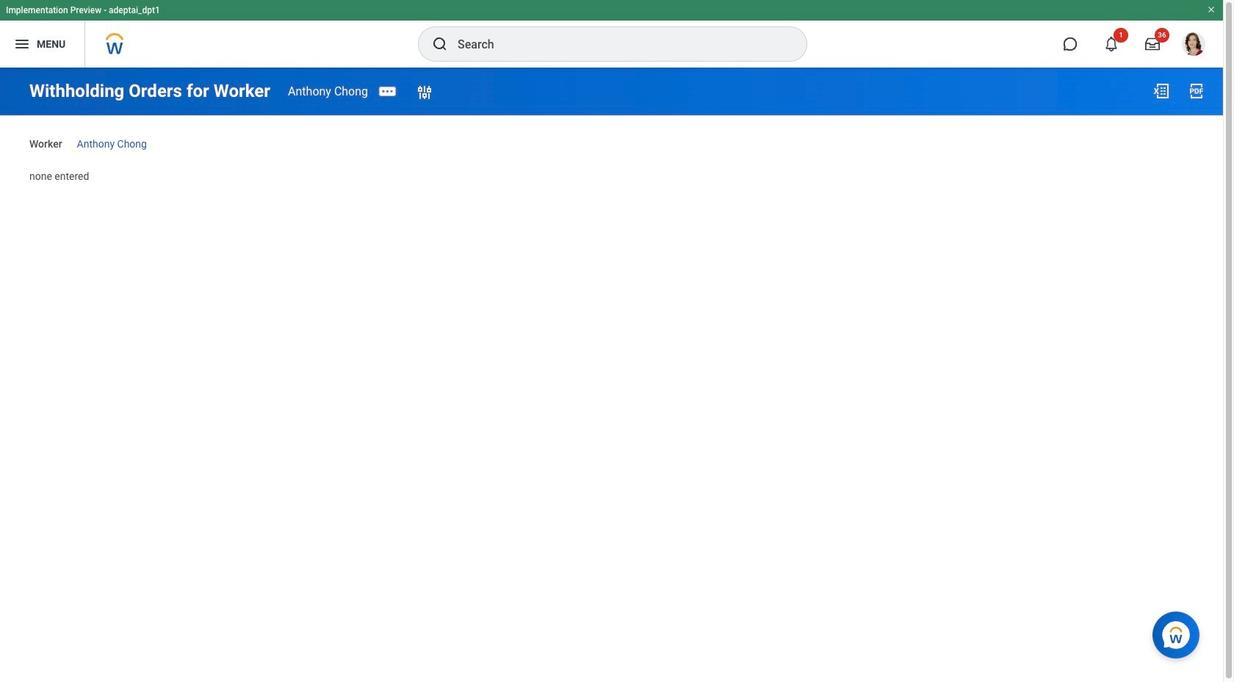 Task type: locate. For each thing, give the bounding box(es) containing it.
banner
[[0, 0, 1224, 68]]

close environment banner image
[[1207, 5, 1216, 14]]

main content
[[0, 68, 1224, 197]]

justify image
[[13, 35, 31, 53]]

search image
[[431, 35, 449, 53]]

change selection image
[[416, 84, 434, 102]]

export to excel image
[[1153, 82, 1171, 100]]



Task type: vqa. For each thing, say whether or not it's contained in the screenshot.
the P-00004 Vice President, Human Resources - Logan McNeil link within items selected list's mcneil
no



Task type: describe. For each thing, give the bounding box(es) containing it.
profile logan mcneil image
[[1182, 32, 1206, 59]]

inbox large image
[[1146, 37, 1160, 51]]

notifications large image
[[1104, 37, 1119, 51]]

Search Workday  search field
[[458, 28, 777, 60]]

view printable version (pdf) image
[[1188, 82, 1206, 100]]



